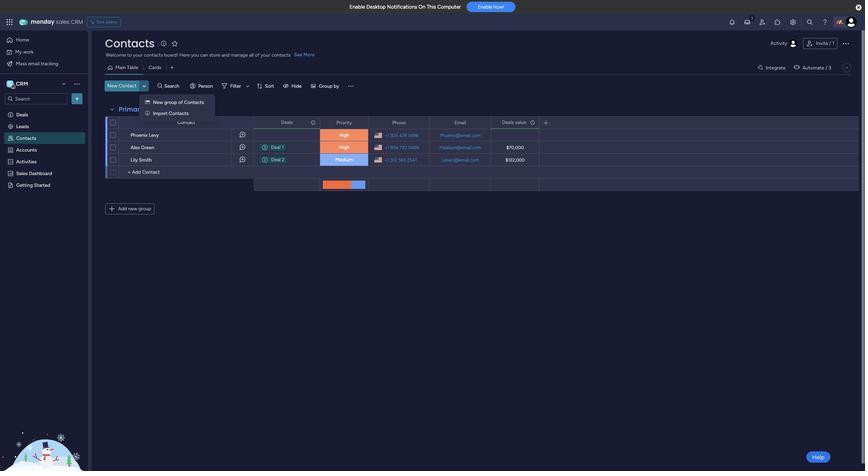 Task type: describe. For each thing, give the bounding box(es) containing it.
deal 1
[[271, 144, 284, 150]]

help
[[813, 454, 825, 461]]

deals inside field
[[281, 119, 293, 125]]

0499
[[408, 145, 419, 150]]

+ Add Contact text field
[[122, 168, 251, 177]]

+1 325 478 5698 link
[[382, 131, 419, 140]]

started
[[34, 182, 50, 188]]

monday sales crm
[[31, 18, 83, 26]]

by
[[334, 83, 339, 89]]

store
[[209, 52, 220, 58]]

enable for enable now!
[[478, 4, 492, 10]]

0 horizontal spatial deals
[[16, 112, 28, 117]]

svg image
[[262, 144, 268, 151]]

478
[[399, 133, 407, 138]]

getting
[[16, 182, 33, 188]]

add new group button
[[105, 204, 154, 215]]

lottie animation element
[[0, 401, 88, 471]]

table
[[127, 65, 138, 70]]

to
[[127, 52, 132, 58]]

here
[[179, 52, 190, 58]]

public dashboard image
[[7, 170, 14, 177]]

mass email tracking button
[[4, 58, 74, 69]]

+1 312 563 2541
[[385, 157, 417, 163]]

primary contacts
[[119, 105, 174, 114]]

dapulse integrations image
[[758, 65, 763, 70]]

person button
[[187, 81, 217, 92]]

hide
[[292, 83, 302, 89]]

angle down image
[[143, 83, 146, 89]]

enable now!
[[478, 4, 504, 10]]

main table button
[[105, 62, 144, 73]]

workspace image
[[7, 80, 13, 88]]

Deals value field
[[501, 119, 528, 126]]

of inside welcome to your contacts board! here you can store and manage all of your contacts see more
[[255, 52, 260, 58]]

see plans
[[96, 19, 117, 25]]

+1 for +1 325 478 5698
[[385, 133, 390, 138]]

/ for 1
[[830, 40, 832, 46]]

value
[[515, 119, 527, 125]]

and
[[222, 52, 230, 58]]

more
[[304, 52, 315, 58]]

new for new group of contacts
[[153, 100, 163, 105]]

person
[[198, 83, 213, 89]]

medium
[[336, 157, 353, 163]]

options image for deals
[[310, 117, 315, 128]]

dashboard
[[29, 170, 52, 176]]

getting started
[[16, 182, 50, 188]]

invite members image
[[759, 19, 766, 26]]

smith
[[139, 157, 152, 163]]

computer
[[438, 4, 461, 10]]

invite
[[816, 40, 828, 46]]

help button
[[807, 452, 831, 463]]

sort
[[265, 83, 274, 89]]

activities
[[16, 159, 37, 164]]

+1 325 478 5698
[[385, 133, 419, 138]]

722
[[400, 145, 407, 150]]

manage
[[231, 52, 248, 58]]

automate
[[803, 65, 825, 71]]

/ for 3
[[826, 65, 828, 71]]

phone
[[392, 120, 406, 126]]

desktop
[[367, 4, 386, 10]]

3
[[829, 65, 832, 71]]

Deals field
[[280, 119, 295, 126]]

5698
[[408, 133, 419, 138]]

you
[[191, 52, 199, 58]]

notifications
[[387, 4, 417, 10]]

integrate
[[766, 65, 786, 71]]

0 horizontal spatial of
[[178, 100, 183, 105]]

my work button
[[4, 46, 74, 58]]

collapse board header image
[[844, 65, 850, 70]]

deal for deal 2
[[271, 157, 281, 163]]

deal 2 element
[[258, 156, 288, 164]]

see inside welcome to your contacts board! here you can store and manage all of your contacts see more
[[294, 52, 302, 58]]

plans
[[106, 19, 117, 25]]

deal for deal 1
[[271, 144, 281, 150]]

new
[[128, 206, 137, 212]]

see more link
[[293, 51, 315, 58]]

contacts inside field
[[145, 105, 174, 114]]

dapulse close image
[[856, 4, 862, 11]]

0 horizontal spatial 1
[[282, 144, 284, 150]]

lottie animation image
[[0, 401, 88, 471]]

madison@email.com link
[[438, 145, 483, 150]]

arrow down image
[[244, 82, 252, 90]]

main table
[[115, 65, 138, 70]]

1 your from the left
[[133, 52, 143, 58]]

group inside button
[[139, 206, 151, 212]]

board!
[[164, 52, 178, 58]]

email
[[28, 61, 40, 67]]

phoenix@email.com
[[440, 133, 481, 138]]

apps image
[[775, 19, 782, 26]]

welcome to your contacts board! here you can store and manage all of your contacts see more
[[106, 52, 315, 58]]

main
[[115, 65, 126, 70]]



Task type: locate. For each thing, give the bounding box(es) containing it.
1 horizontal spatial contacts
[[272, 52, 291, 58]]

contacts
[[144, 52, 163, 58], [272, 52, 291, 58]]

new right group icon on the left of the page
[[153, 100, 163, 105]]

1 horizontal spatial contact
[[178, 120, 195, 125]]

1 contacts from the left
[[144, 52, 163, 58]]

/ left 3
[[826, 65, 828, 71]]

enable left now!
[[478, 4, 492, 10]]

contacts up "cards"
[[144, 52, 163, 58]]

1 +1 from the top
[[385, 133, 390, 138]]

3 +1 from the top
[[385, 157, 390, 163]]

column information image
[[311, 120, 316, 125]]

0 vertical spatial see
[[96, 19, 105, 25]]

$70,000
[[507, 145, 524, 150]]

sort button
[[254, 81, 278, 92]]

enable left desktop
[[350, 4, 365, 10]]

see inside "button"
[[96, 19, 105, 25]]

0 horizontal spatial options image
[[74, 95, 81, 102]]

1 vertical spatial group
[[139, 206, 151, 212]]

show board description image
[[160, 40, 168, 47]]

+1 left '325'
[[385, 133, 390, 138]]

deal left 2
[[271, 157, 281, 163]]

high up medium
[[339, 144, 349, 150]]

move to image
[[145, 111, 150, 116]]

workspace options image
[[74, 80, 81, 87]]

now!
[[493, 4, 504, 10]]

0 vertical spatial group
[[164, 100, 177, 105]]

can
[[200, 52, 208, 58]]

green
[[141, 145, 154, 151]]

leads
[[16, 123, 29, 129]]

0 horizontal spatial /
[[826, 65, 828, 71]]

$122,000
[[506, 157, 525, 163]]

help image
[[822, 19, 829, 26]]

0 horizontal spatial enable
[[350, 4, 365, 10]]

add to favorites image
[[171, 40, 178, 47]]

crm
[[71, 18, 83, 26], [16, 81, 28, 87]]

0 horizontal spatial see
[[96, 19, 105, 25]]

2 horizontal spatial deals
[[502, 119, 514, 125]]

high down priority "field"
[[339, 132, 349, 138]]

deal right svg icon
[[271, 144, 281, 150]]

deals left column information icon
[[281, 119, 293, 125]]

0 vertical spatial 1
[[833, 40, 835, 46]]

0 vertical spatial +1
[[385, 133, 390, 138]]

leilani@email.com link
[[440, 157, 481, 163]]

v2 search image
[[158, 82, 163, 90]]

automate / 3
[[803, 65, 832, 71]]

of up "import contacts"
[[178, 100, 183, 105]]

search everything image
[[807, 19, 814, 26]]

0 vertical spatial new
[[107, 83, 118, 89]]

2 horizontal spatial options image
[[530, 117, 534, 128]]

filter button
[[219, 81, 252, 92]]

deals up leads at top
[[16, 112, 28, 117]]

options image right deals field
[[310, 117, 315, 128]]

enable inside button
[[478, 4, 492, 10]]

0 vertical spatial /
[[830, 40, 832, 46]]

1 vertical spatial deal
[[271, 157, 281, 163]]

+1
[[385, 133, 390, 138], [385, 145, 390, 150], [385, 157, 390, 163]]

on
[[419, 4, 426, 10]]

deals value
[[502, 119, 527, 125]]

of
[[255, 52, 260, 58], [178, 100, 183, 105]]

menu image
[[348, 83, 354, 89]]

of right all
[[255, 52, 260, 58]]

new group of contacts
[[153, 100, 204, 105]]

deals inside field
[[502, 119, 514, 125]]

1 horizontal spatial enable
[[478, 4, 492, 10]]

+1 312 563 2541 link
[[382, 156, 417, 164]]

0 horizontal spatial contacts
[[144, 52, 163, 58]]

new for new contact
[[107, 83, 118, 89]]

2541
[[407, 157, 417, 163]]

tracking
[[41, 61, 58, 67]]

+1 for +1 854 722 0499
[[385, 145, 390, 150]]

contacts
[[105, 36, 155, 51], [184, 100, 204, 105], [145, 105, 174, 114], [169, 111, 189, 116], [16, 135, 36, 141]]

1 horizontal spatial /
[[830, 40, 832, 46]]

2
[[282, 157, 285, 163]]

group by
[[319, 83, 339, 89]]

2 contacts from the left
[[272, 52, 291, 58]]

workspace selection element
[[7, 80, 29, 89]]

2 your from the left
[[261, 52, 270, 58]]

options image right value at the right top
[[530, 117, 534, 128]]

new contact
[[107, 83, 136, 89]]

import contacts
[[153, 111, 189, 116]]

option
[[0, 108, 88, 110]]

Search in workspace field
[[15, 95, 58, 103]]

group right "new"
[[139, 206, 151, 212]]

my work
[[15, 49, 34, 55]]

1 vertical spatial +1
[[385, 145, 390, 150]]

add view image
[[171, 65, 174, 70]]

phoenix
[[131, 132, 148, 138]]

emails settings image
[[790, 19, 797, 26]]

1 horizontal spatial see
[[294, 52, 302, 58]]

hide button
[[280, 81, 306, 92]]

1 vertical spatial of
[[178, 100, 183, 105]]

phoenix@email.com link
[[439, 133, 482, 138]]

1 horizontal spatial crm
[[71, 18, 83, 26]]

325
[[391, 133, 398, 138]]

854
[[391, 145, 399, 150]]

group
[[164, 100, 177, 105], [139, 206, 151, 212]]

1 horizontal spatial options image
[[310, 117, 315, 128]]

contact left angle down image
[[119, 83, 136, 89]]

1 deal from the top
[[271, 144, 281, 150]]

all
[[249, 52, 254, 58]]

1 right invite
[[833, 40, 835, 46]]

crm right 'workspace' image
[[16, 81, 28, 87]]

high
[[339, 132, 349, 138], [339, 144, 349, 150]]

c
[[8, 81, 12, 87]]

1 horizontal spatial of
[[255, 52, 260, 58]]

1 vertical spatial new
[[153, 100, 163, 105]]

Email field
[[453, 119, 468, 127]]

1 inside button
[[833, 40, 835, 46]]

email
[[455, 120, 466, 126]]

new contact button
[[105, 81, 139, 92]]

lily
[[131, 157, 138, 163]]

1 high from the top
[[339, 132, 349, 138]]

+1 for +1 312 563 2541
[[385, 157, 390, 163]]

alex
[[131, 145, 140, 151]]

christina overa image
[[846, 17, 857, 28]]

see left more
[[294, 52, 302, 58]]

new down main
[[107, 83, 118, 89]]

crm right sales
[[71, 18, 83, 26]]

activity button
[[768, 38, 801, 49]]

welcome
[[106, 52, 126, 58]]

notifications image
[[729, 19, 736, 26]]

Contacts field
[[103, 36, 156, 51]]

cards
[[149, 65, 161, 70]]

list box containing deals
[[0, 107, 88, 284]]

group
[[319, 83, 333, 89]]

add
[[118, 206, 127, 212]]

Phone field
[[391, 119, 408, 127]]

contacts left see more link on the left of the page
[[272, 52, 291, 58]]

leilani@email.com
[[442, 157, 479, 163]]

deal 2
[[271, 157, 285, 163]]

1 vertical spatial crm
[[16, 81, 28, 87]]

monday
[[31, 18, 54, 26]]

+1 left 854
[[385, 145, 390, 150]]

activity
[[771, 40, 788, 46]]

home
[[16, 37, 29, 43]]

list box
[[0, 107, 88, 284]]

work
[[23, 49, 34, 55]]

invite / 1 button
[[804, 38, 838, 49]]

0 vertical spatial of
[[255, 52, 260, 58]]

/ right invite
[[830, 40, 832, 46]]

see
[[96, 19, 105, 25], [294, 52, 302, 58]]

Priority field
[[335, 119, 354, 127]]

autopilot image
[[794, 63, 800, 72]]

your
[[133, 52, 143, 58], [261, 52, 270, 58]]

group up "import contacts"
[[164, 100, 177, 105]]

group image
[[145, 100, 150, 105]]

0 vertical spatial crm
[[71, 18, 83, 26]]

new inside new contact button
[[107, 83, 118, 89]]

lily smith
[[131, 157, 152, 163]]

contact down "import contacts"
[[178, 120, 195, 125]]

0 horizontal spatial new
[[107, 83, 118, 89]]

options image for deals value
[[530, 117, 534, 128]]

deals
[[16, 112, 28, 117], [281, 119, 293, 125], [502, 119, 514, 125]]

1 vertical spatial high
[[339, 144, 349, 150]]

/ inside button
[[830, 40, 832, 46]]

1 horizontal spatial new
[[153, 100, 163, 105]]

+1 854 722 0499
[[385, 145, 419, 150]]

enable now! button
[[467, 2, 516, 12]]

inbox image
[[744, 19, 751, 26]]

deal
[[271, 144, 281, 150], [271, 157, 281, 163]]

madison@email.com
[[440, 145, 481, 150]]

deal 1 element
[[258, 143, 287, 152]]

your right to
[[133, 52, 143, 58]]

1 horizontal spatial deals
[[281, 119, 293, 125]]

0 vertical spatial deal
[[271, 144, 281, 150]]

1 image
[[749, 14, 756, 22]]

0 vertical spatial contact
[[119, 83, 136, 89]]

1 up 2
[[282, 144, 284, 150]]

your right all
[[261, 52, 270, 58]]

sales dashboard
[[16, 170, 52, 176]]

options image
[[74, 95, 81, 102], [310, 117, 315, 128], [530, 117, 534, 128]]

1 vertical spatial 1
[[282, 144, 284, 150]]

alex green
[[131, 145, 154, 151]]

this
[[427, 4, 436, 10]]

1 horizontal spatial 1
[[833, 40, 835, 46]]

svg image
[[262, 157, 268, 163]]

1 vertical spatial see
[[294, 52, 302, 58]]

options image
[[842, 39, 850, 48]]

group by button
[[308, 81, 343, 92]]

contact inside new contact button
[[119, 83, 136, 89]]

1 vertical spatial contact
[[178, 120, 195, 125]]

0 horizontal spatial group
[[139, 206, 151, 212]]

public board image
[[7, 182, 14, 188]]

2 vertical spatial +1
[[385, 157, 390, 163]]

cards button
[[144, 62, 167, 73]]

0 horizontal spatial crm
[[16, 81, 28, 87]]

2 +1 from the top
[[385, 145, 390, 150]]

deals left value at the right top
[[502, 119, 514, 125]]

0 horizontal spatial contact
[[119, 83, 136, 89]]

2 high from the top
[[339, 144, 349, 150]]

add new group
[[118, 206, 151, 212]]

enable for enable desktop notifications on this computer
[[350, 4, 365, 10]]

options image down workspace options image
[[74, 95, 81, 102]]

primary
[[119, 105, 144, 114]]

2 deal from the top
[[271, 157, 281, 163]]

Primary Contacts field
[[117, 105, 176, 114]]

Search field
[[163, 81, 183, 91]]

import
[[153, 111, 168, 116]]

select product image
[[6, 19, 13, 26]]

see left plans
[[96, 19, 105, 25]]

mass
[[16, 61, 27, 67]]

crm inside "workspace selection" element
[[16, 81, 28, 87]]

1 horizontal spatial your
[[261, 52, 270, 58]]

0 horizontal spatial your
[[133, 52, 143, 58]]

563
[[399, 157, 406, 163]]

see plans button
[[87, 17, 120, 27]]

1 vertical spatial /
[[826, 65, 828, 71]]

sales
[[56, 18, 70, 26]]

accounts
[[16, 147, 37, 153]]

filter
[[230, 83, 241, 89]]

0 vertical spatial high
[[339, 132, 349, 138]]

+1 left 312
[[385, 157, 390, 163]]

1 horizontal spatial group
[[164, 100, 177, 105]]

column information image
[[530, 120, 536, 125]]



Task type: vqa. For each thing, say whether or not it's contained in the screenshot.
the bottommost the Deals
no



